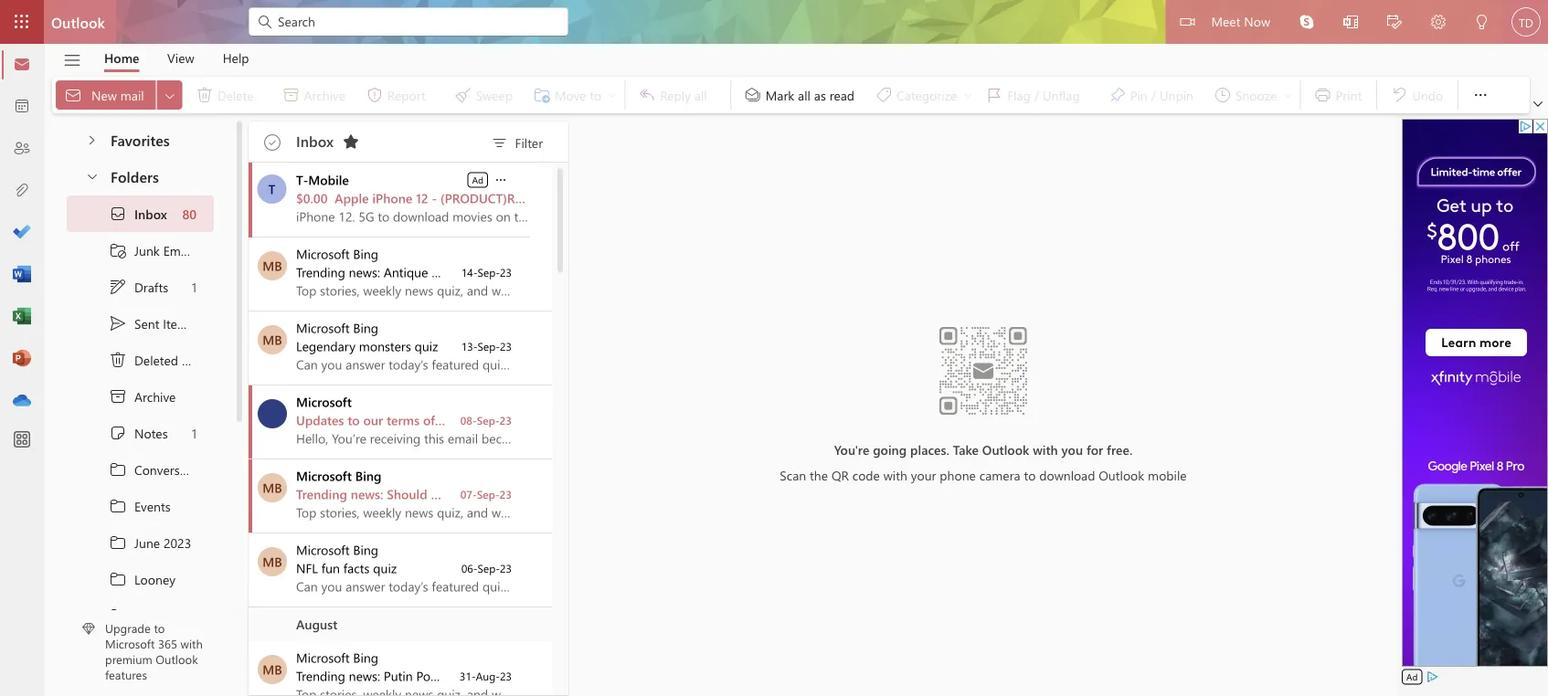 Task type: vqa. For each thing, say whether or not it's contained in the screenshot.
middle news:
yes



Task type: locate. For each thing, give the bounding box(es) containing it.

[[1534, 100, 1543, 109]]

 tree item up  personal
[[67, 561, 214, 598]]

microsoft down updates
[[296, 468, 352, 485]]


[[256, 13, 274, 31]]

0 horizontal spatial inbox
[[134, 205, 167, 222]]

values
[[567, 264, 603, 281]]

microsoft bing image down t mobile 'icon'
[[258, 251, 287, 281]]

microsoft bing down updates
[[296, 468, 382, 485]]

 button inside "favorites" tree item
[[75, 123, 108, 156]]

you're going places. take outlook with you for free. scan the qr code with your phone camera to download outlook mobile
[[780, 441, 1187, 484]]

microsoft bing image for trending news: antique singer sewing machine values & what… and more
[[258, 251, 287, 281]]

 tree item
[[67, 415, 214, 452]]

1 vertical spatial select a conversation checkbox
[[252, 534, 296, 577]]


[[1388, 15, 1403, 29]]

help button
[[209, 44, 263, 72]]

trending right microsoft bing image
[[296, 668, 345, 685]]

trending down updates
[[296, 486, 347, 503]]

and right what…
[[663, 264, 684, 281]]

to do image
[[13, 224, 31, 242]]

tree
[[67, 196, 214, 697]]

06-
[[462, 561, 478, 576]]

putin
[[384, 668, 413, 685]]

24
[[620, 190, 635, 207]]

 button up (product)red
[[493, 171, 509, 188]]

 inside "favorites" tree item
[[84, 133, 99, 148]]

- left 256gb
[[535, 190, 540, 207]]

 down  new mail
[[84, 133, 99, 148]]

1 vertical spatial and
[[665, 486, 687, 503]]

0 vertical spatial select a conversation checkbox
[[252, 238, 296, 281]]

microsoft for trending news: putin powerless to complain about china… and more
[[296, 650, 350, 667]]

3  from the top
[[109, 534, 127, 552]]

outlook banner
[[0, 0, 1549, 46]]

1 microsoft bing image from the top
[[258, 251, 287, 281]]

2 vertical spatial more
[[656, 668, 685, 685]]

07-
[[461, 487, 477, 502]]

$0.00 apple iphone 12 - (product)red - 256gb (with 24 monthly payments)
[[296, 190, 751, 207]]

 search field
[[249, 0, 569, 41]]

2 mb from the top
[[263, 331, 282, 348]]

trending for trending news: antique singer sewing machine values & what… and more
[[296, 264, 345, 281]]

 right premium features icon
[[109, 607, 127, 625]]

more for trending news: should supreme court disqualify trump from… and more
[[691, 486, 721, 503]]

microsoft down "august"
[[296, 650, 350, 667]]

personal
[[134, 608, 182, 625]]

1 vertical spatial inbox
[[134, 205, 167, 222]]

microsoft bing up legendary
[[296, 320, 379, 336]]

1 horizontal spatial -
[[535, 190, 540, 207]]


[[109, 205, 127, 223]]

1 vertical spatial 
[[84, 133, 99, 148]]

2 vertical spatial 
[[85, 169, 100, 183]]

news: left the putin
[[349, 668, 380, 685]]

ad
[[472, 174, 484, 186], [1407, 671, 1418, 683]]

1 horizontal spatial inbox
[[296, 131, 334, 151]]

inbox inside  inbox
[[134, 205, 167, 222]]

1 vertical spatial  button
[[76, 159, 107, 193]]

1 vertical spatial items
[[182, 352, 213, 369]]

news:
[[349, 264, 380, 281], [351, 486, 383, 503], [349, 668, 380, 685]]

 tree item
[[67, 452, 214, 488], [67, 488, 214, 525], [67, 525, 214, 561], [67, 561, 214, 598], [67, 598, 214, 635]]

items inside  deleted items
[[182, 352, 213, 369]]

0 horizontal spatial 
[[494, 173, 508, 187]]

home
[[104, 49, 139, 66]]

excel image
[[13, 308, 31, 326]]

microsoft bing for trending news: putin powerless to complain about china… and more
[[296, 650, 379, 667]]

with left the you
[[1033, 441, 1058, 458]]

$0.00
[[296, 190, 328, 207]]

and for trending news: should supreme court disqualify trump from… and more
[[665, 486, 687, 503]]

23 for putin
[[500, 669, 512, 684]]


[[1472, 86, 1490, 104], [494, 173, 508, 187]]


[[264, 134, 281, 151]]

with right '365'
[[181, 636, 203, 652]]

ad up (product)red
[[472, 174, 484, 186]]

 for  june 2023
[[109, 534, 127, 552]]

trending up legendary
[[296, 264, 345, 281]]

1 mb from the top
[[263, 257, 282, 274]]

the
[[810, 467, 828, 484]]

bing for putin
[[353, 650, 379, 667]]

0 vertical spatial 1
[[192, 279, 197, 296]]

microsoft for trending news: should supreme court disqualify trump from… and more
[[296, 468, 352, 485]]

1 vertical spatial trending
[[296, 486, 347, 503]]

2 vertical spatial with
[[181, 636, 203, 652]]

1 vertical spatial ad
[[1407, 671, 1418, 683]]

 button inside folders tree item
[[76, 159, 107, 193]]

microsoft for trending news: antique singer sewing machine values & what… and more
[[296, 245, 350, 262]]

bing up 'facts'
[[353, 542, 379, 559]]

0 vertical spatial 
[[162, 88, 177, 103]]

microsoft bing image
[[258, 656, 287, 685]]

favorites
[[111, 130, 170, 149]]

microsoft for legendary monsters quiz
[[296, 320, 350, 336]]

move & delete group
[[56, 77, 621, 113]]

and right china…
[[631, 668, 652, 685]]

take
[[953, 441, 979, 458]]

1 microsoft bing from the top
[[296, 245, 379, 262]]

2 1 from the top
[[192, 425, 197, 442]]

 left "events"
[[109, 497, 127, 516]]

 button
[[157, 80, 183, 110]]

looney
[[134, 571, 176, 588]]

1 select a conversation checkbox from the top
[[252, 312, 296, 355]]

antique
[[384, 264, 428, 281]]

 up (product)red
[[494, 173, 508, 187]]

 left 
[[1472, 86, 1490, 104]]

inbox 
[[296, 131, 360, 151]]

1 vertical spatial news:
[[351, 486, 383, 503]]

microsoft bing image down microsoft image
[[258, 474, 287, 503]]

2 select a conversation checkbox from the top
[[252, 460, 296, 503]]

 for  looney
[[109, 571, 127, 589]]

2 microsoft bing image from the top
[[258, 325, 287, 355]]

1 down email
[[192, 279, 197, 296]]

files image
[[13, 182, 31, 200]]

tree containing 
[[67, 196, 214, 697]]

0 vertical spatial with
[[1033, 441, 1058, 458]]

3 microsoft bing from the top
[[296, 468, 382, 485]]

- right 12
[[432, 190, 437, 207]]

4  from the top
[[109, 571, 127, 589]]

machine
[[515, 264, 563, 281]]

0 horizontal spatial ad
[[472, 174, 484, 186]]

to inside upgrade to microsoft 365 with premium outlook features
[[154, 621, 165, 637]]

select a conversation checkbox down legendary
[[252, 386, 296, 429]]

read
[[830, 86, 855, 103]]

 inside message list no conversations selected list box
[[494, 173, 508, 187]]

0 vertical spatial  button
[[1463, 77, 1500, 113]]

5 microsoft bing from the top
[[296, 650, 379, 667]]

all
[[798, 86, 811, 103]]

microsoft bing image left nfl
[[258, 548, 287, 577]]

 sent items
[[109, 315, 194, 333]]

Select a conversation checkbox
[[252, 312, 296, 355], [252, 460, 296, 503]]

select a conversation checkbox for microsoft bing
[[252, 642, 296, 685]]

microsoft up fun
[[296, 542, 350, 559]]

bing down our
[[355, 468, 382, 485]]

1 vertical spatial  button
[[493, 171, 509, 188]]

0 vertical spatial quiz
[[415, 338, 438, 355]]

inbox heading
[[296, 122, 366, 162]]

2 vertical spatial news:
[[349, 668, 380, 685]]

microsoft up updates
[[296, 394, 352, 411]]

1 select a conversation checkbox from the top
[[252, 386, 296, 429]]


[[64, 86, 82, 104]]

microsoft bing image for trending news: should supreme court disqualify trump from… and more
[[258, 474, 287, 503]]

23
[[500, 265, 512, 280], [500, 339, 512, 354], [500, 413, 512, 428], [500, 487, 512, 502], [500, 561, 512, 576], [500, 669, 512, 684]]

quiz right monsters
[[415, 338, 438, 355]]

mb for trending news: antique singer sewing machine values & what… and more
[[263, 257, 282, 274]]

2 select a conversation checkbox from the top
[[252, 534, 296, 577]]

august heading
[[249, 608, 552, 642]]

23 right 08-
[[500, 413, 512, 428]]

td image
[[1512, 7, 1542, 37]]

to right camera
[[1024, 467, 1036, 484]]

select a conversation checkbox containing mb
[[252, 642, 296, 685]]

to right upgrade
[[154, 621, 165, 637]]

more
[[688, 264, 717, 281], [691, 486, 721, 503], [656, 668, 685, 685]]

0 vertical spatial  button
[[75, 123, 108, 156]]

select a conversation checkbox containing m
[[252, 386, 296, 429]]

quiz right 'facts'
[[373, 560, 397, 577]]

4 mb from the top
[[263, 554, 282, 571]]

1 trending from the top
[[296, 264, 345, 281]]

outlook up 
[[51, 12, 105, 32]]

 button
[[1329, 0, 1373, 46]]

people image
[[13, 140, 31, 158]]

microsoft image
[[258, 400, 287, 429]]

inbox left  button
[[296, 131, 334, 151]]

terms
[[387, 412, 420, 429]]

mail image
[[13, 56, 31, 74]]

5  from the top
[[109, 607, 127, 625]]

1 vertical spatial select a conversation checkbox
[[252, 460, 296, 503]]

 button left folders
[[76, 159, 107, 193]]

outlook down personal
[[156, 652, 198, 668]]

home button
[[91, 44, 153, 72]]

1 inside  tree item
[[192, 425, 197, 442]]

word image
[[13, 266, 31, 284]]

 tree item
[[67, 232, 214, 269]]

news: for should
[[351, 486, 383, 503]]

2 horizontal spatial with
[[1033, 441, 1058, 458]]

select a conversation checkbox for legendary monsters quiz
[[252, 312, 296, 355]]

4 microsoft bing image from the top
[[258, 548, 287, 577]]

 button down  new mail
[[75, 123, 108, 156]]

bing for facts
[[353, 542, 379, 559]]

phone
[[940, 467, 976, 484]]

qr
[[832, 467, 849, 484]]

0 vertical spatial select a conversation checkbox
[[252, 312, 296, 355]]

singer
[[432, 264, 468, 281]]

left-rail-appbar navigation
[[4, 44, 40, 422]]

archive
[[134, 388, 176, 405]]

bing for antique
[[353, 245, 379, 262]]

 drafts
[[109, 278, 168, 296]]

1  from the top
[[109, 461, 127, 479]]

 left the looney
[[109, 571, 127, 589]]

2  from the top
[[109, 497, 127, 516]]

news: left should
[[351, 486, 383, 503]]

 left folders
[[85, 169, 100, 183]]

items right deleted
[[182, 352, 213, 369]]

email
[[163, 242, 194, 259]]

outlook inside banner
[[51, 12, 105, 32]]

0 vertical spatial items
[[163, 315, 194, 332]]

 tree item
[[67, 379, 214, 415]]

1 horizontal spatial  button
[[1463, 77, 1500, 113]]

select a conversation checkbox for trending news: should supreme court disqualify trump from… and more
[[252, 460, 296, 503]]

3 trending from the top
[[296, 668, 345, 685]]

-
[[432, 190, 437, 207], [535, 190, 540, 207]]

microsoft up features
[[105, 636, 155, 652]]

 tree item up june
[[67, 488, 214, 525]]

microsoft bing for trending news: antique singer sewing machine values & what… and more
[[296, 245, 379, 262]]

1 vertical spatial more
[[691, 486, 721, 503]]

bing down august heading
[[353, 650, 379, 667]]

3 microsoft bing image from the top
[[258, 474, 287, 503]]

select a conversation checkbox down microsoft image
[[252, 460, 296, 503]]

items
[[163, 315, 194, 332], [182, 352, 213, 369]]

80
[[182, 205, 197, 222]]

bing up legendary monsters quiz
[[353, 320, 379, 336]]

 personal
[[109, 607, 182, 625]]

ad inside message list no conversations selected list box
[[472, 174, 484, 186]]

5 mb from the top
[[263, 662, 282, 678]]

1 for 
[[192, 425, 197, 442]]

0 vertical spatial news:
[[349, 264, 380, 281]]

 tree item down  events
[[67, 525, 214, 561]]

microsoft down $0.00
[[296, 245, 350, 262]]

microsoft bing up fun
[[296, 542, 379, 559]]

 tree item
[[67, 196, 214, 232]]

 button
[[1461, 0, 1505, 46]]

Select a conversation checkbox
[[252, 386, 296, 429], [252, 642, 296, 685]]

news: left "antique"
[[349, 264, 380, 281]]

&
[[606, 264, 617, 281]]

 right mail
[[162, 88, 177, 103]]

 for topmost  popup button
[[1472, 86, 1490, 104]]

fun
[[322, 560, 340, 577]]

microsoft bing for nfl fun facts quiz
[[296, 542, 379, 559]]

1  tree item from the top
[[67, 452, 214, 488]]

more for trending news: putin powerless to complain about china… and more
[[656, 668, 685, 685]]

 inbox
[[109, 205, 167, 223]]

of
[[423, 412, 435, 429]]

to left our
[[348, 412, 360, 429]]

our
[[363, 412, 383, 429]]

2 select a conversation checkbox from the top
[[252, 642, 296, 685]]

2 vertical spatial trending
[[296, 668, 345, 685]]

premium features image
[[82, 623, 95, 636]]

23 right 13-
[[500, 339, 512, 354]]

1 horizontal spatial 
[[1472, 86, 1490, 104]]

23 right 06-
[[500, 561, 512, 576]]

1 1 from the top
[[192, 279, 197, 296]]

1 vertical spatial 
[[494, 173, 508, 187]]

more right china…
[[656, 668, 685, 685]]

nfl
[[296, 560, 318, 577]]

 notes
[[109, 424, 168, 443]]

0 vertical spatial 
[[1472, 86, 1490, 104]]

microsoft bing down apple
[[296, 245, 379, 262]]

items right sent on the top left of page
[[163, 315, 194, 332]]

 left june
[[109, 534, 127, 552]]

download
[[1040, 467, 1096, 484]]

select a conversation checkbox down "august"
[[252, 642, 296, 685]]

application
[[0, 0, 1549, 697]]

23 for facts
[[500, 561, 512, 576]]

 for  popup button inside message list no conversations selected list box
[[494, 173, 508, 187]]

microsoft bing for legendary monsters quiz
[[296, 320, 379, 336]]

0 horizontal spatial with
[[181, 636, 203, 652]]

sep- for quiz
[[478, 339, 500, 354]]

mail
[[120, 86, 144, 103]]

1 inside  tree item
[[192, 279, 197, 296]]

microsoft bing down "august"
[[296, 650, 379, 667]]

inbox inside inbox 
[[296, 131, 334, 151]]

sep- for facts
[[478, 561, 500, 576]]


[[491, 134, 509, 153]]

outlook up camera
[[983, 441, 1030, 458]]

to left complain
[[475, 668, 487, 685]]

items for 
[[182, 352, 213, 369]]

inbox right 
[[134, 205, 167, 222]]

31-
[[460, 669, 476, 684]]

bing down apple
[[353, 245, 379, 262]]

mb inside microsoft bing image
[[263, 662, 282, 678]]

0 vertical spatial inbox
[[296, 131, 334, 151]]

bing for quiz
[[353, 320, 379, 336]]

trump
[[582, 486, 620, 503]]

2 vertical spatial and
[[631, 668, 652, 685]]

1 vertical spatial quiz
[[373, 560, 397, 577]]

complain
[[490, 668, 544, 685]]

1 right notes
[[192, 425, 197, 442]]

places.
[[911, 441, 950, 458]]

to inside you're going places. take outlook with you for free. scan the qr code with your phone camera to download outlook mobile
[[1024, 467, 1036, 484]]

more apps image
[[13, 432, 31, 450]]

ad left set your advertising preferences image
[[1407, 671, 1418, 683]]

microsoft bing image left legendary
[[258, 325, 287, 355]]

 down 
[[109, 461, 127, 479]]

Select a conversation checkbox
[[252, 238, 296, 281], [252, 534, 296, 577]]

23 left the machine
[[500, 265, 512, 280]]

select a conversation checkbox up m
[[252, 312, 296, 355]]

1 vertical spatial 1
[[192, 425, 197, 442]]

1 - from the left
[[432, 190, 437, 207]]

more right from…
[[691, 486, 721, 503]]

monsters
[[359, 338, 411, 355]]

2 microsoft bing from the top
[[296, 320, 379, 336]]

tab list
[[91, 44, 263, 72]]

microsoft bing image for nfl fun facts quiz
[[258, 548, 287, 577]]

news: for putin
[[349, 668, 380, 685]]

0 horizontal spatial  button
[[493, 171, 509, 188]]

outlook
[[51, 12, 105, 32], [983, 441, 1030, 458], [1099, 467, 1145, 484], [156, 652, 198, 668]]

select a conversation checkbox down t mobile 'icon'
[[252, 238, 296, 281]]

 tree item up  events
[[67, 452, 214, 488]]

microsoft bing image
[[258, 251, 287, 281], [258, 325, 287, 355], [258, 474, 287, 503], [258, 548, 287, 577]]

should
[[387, 486, 428, 503]]

microsoft up legendary
[[296, 320, 350, 336]]

0 horizontal spatial -
[[432, 190, 437, 207]]

23 right 31-
[[500, 669, 512, 684]]

microsoft bing
[[296, 245, 379, 262], [296, 320, 379, 336], [296, 468, 382, 485], [296, 542, 379, 559], [296, 650, 379, 667]]

07-sep-23
[[461, 487, 512, 502]]

0 vertical spatial select a conversation checkbox
[[252, 386, 296, 429]]

select a conversation checkbox left fun
[[252, 534, 296, 577]]

items inside  sent items
[[163, 315, 194, 332]]

sep- for should
[[477, 487, 500, 502]]

 button left 
[[1463, 77, 1500, 113]]

 looney
[[109, 571, 176, 589]]

mb for legendary monsters quiz
[[263, 331, 282, 348]]

 tree item down  looney
[[67, 598, 214, 635]]

microsoft
[[296, 245, 350, 262], [296, 320, 350, 336], [296, 394, 352, 411], [296, 468, 352, 485], [296, 542, 350, 559], [105, 636, 155, 652], [296, 650, 350, 667]]

camera
[[980, 467, 1021, 484]]

and right from…
[[665, 486, 687, 503]]

23 for antique
[[500, 265, 512, 280]]

 new mail
[[64, 86, 144, 104]]

1 select a conversation checkbox from the top
[[252, 238, 296, 281]]

0 vertical spatial ad
[[472, 174, 484, 186]]

4 microsoft bing from the top
[[296, 542, 379, 559]]

23 right 07-
[[500, 487, 512, 502]]

3 mb from the top
[[263, 480, 282, 496]]

1 horizontal spatial quiz
[[415, 338, 438, 355]]

2 trending from the top
[[296, 486, 347, 503]]

1 vertical spatial select a conversation checkbox
[[252, 642, 296, 685]]

with down 'going'
[[884, 467, 908, 484]]

1 vertical spatial with
[[884, 467, 908, 484]]


[[109, 241, 127, 260]]

 inside folders tree item
[[85, 169, 100, 183]]

more right what…
[[688, 264, 717, 281]]

0 vertical spatial trending
[[296, 264, 345, 281]]



Task type: describe. For each thing, give the bounding box(es) containing it.

[[1300, 15, 1315, 29]]

and for trending news: putin powerless to complain about china… and more
[[631, 668, 652, 685]]

 events
[[109, 497, 171, 516]]

 for favorites
[[84, 133, 99, 148]]

sep- inside microsoft updates to our terms of use 08-sep-23
[[477, 413, 500, 428]]

23 inside microsoft updates to our terms of use 08-sep-23
[[500, 413, 512, 428]]

 tree item
[[67, 342, 214, 379]]

4  tree item from the top
[[67, 561, 214, 598]]

help
[[223, 49, 249, 66]]

 june 2023
[[109, 534, 191, 552]]

 for  events
[[109, 497, 127, 516]]

onedrive image
[[13, 392, 31, 411]]

 button for favorites
[[75, 123, 108, 156]]

365
[[158, 636, 177, 652]]

microsoft bing for trending news: should supreme court disqualify trump from… and more
[[296, 468, 382, 485]]

2 - from the left
[[535, 190, 540, 207]]

legendary monsters quiz
[[296, 338, 438, 355]]

microsoft inside upgrade to microsoft 365 with premium outlook features
[[105, 636, 155, 652]]


[[1181, 15, 1195, 29]]

you
[[1062, 441, 1084, 458]]

filter
[[515, 134, 543, 151]]

deleted
[[134, 352, 178, 369]]

 mark all as read
[[744, 86, 855, 104]]

news: for antique
[[349, 264, 380, 281]]

select a conversation checkbox for trending news: antique singer sewing machine values & what… and more
[[252, 238, 296, 281]]

2  tree item from the top
[[67, 488, 214, 525]]

payments)
[[691, 190, 751, 207]]

 for 
[[109, 461, 127, 479]]

message list section
[[249, 117, 751, 697]]

trending for trending news: should supreme court disqualify trump from… and more
[[296, 486, 347, 503]]

 tree item
[[67, 305, 214, 342]]

microsoft updates to our terms of use 08-sep-23
[[296, 394, 512, 429]]

1 horizontal spatial with
[[884, 467, 908, 484]]


[[744, 86, 762, 104]]

set your advertising preferences image
[[1426, 670, 1440, 685]]

folders tree item
[[67, 159, 214, 196]]

items for 
[[163, 315, 194, 332]]

t-mobile
[[296, 171, 349, 188]]

 filter
[[491, 134, 543, 153]]

Search for email, meetings, files and more. field
[[276, 12, 558, 30]]

iphone
[[372, 190, 413, 207]]

events
[[134, 498, 171, 515]]

14-sep-23
[[462, 265, 512, 280]]


[[266, 134, 280, 149]]

folders
[[111, 166, 159, 186]]

23 for quiz
[[500, 339, 512, 354]]

upgrade to microsoft 365 with premium outlook features
[[105, 621, 203, 683]]

 tree item
[[67, 269, 214, 305]]

china…
[[586, 668, 628, 685]]

your
[[911, 467, 937, 484]]

23 for should
[[500, 487, 512, 502]]

premium
[[105, 652, 152, 668]]

 for  personal
[[109, 607, 127, 625]]


[[63, 51, 82, 70]]

Select all messages checkbox
[[260, 130, 285, 155]]

256gb
[[543, 190, 581, 207]]

 button inside message list no conversations selected list box
[[493, 171, 509, 188]]

tags group
[[735, 77, 1297, 113]]

powerpoint image
[[13, 350, 31, 368]]

apple
[[335, 190, 369, 207]]

mb for nfl fun facts quiz
[[263, 554, 282, 571]]

0 horizontal spatial quiz
[[373, 560, 397, 577]]

1 horizontal spatial ad
[[1407, 671, 1418, 683]]

m
[[267, 405, 278, 422]]

sent
[[134, 315, 159, 332]]

outlook inside upgrade to microsoft 365 with premium outlook features
[[156, 652, 198, 668]]

13-sep-23
[[462, 339, 512, 354]]

court
[[486, 486, 519, 503]]

microsoft inside microsoft updates to our terms of use 08-sep-23
[[296, 394, 352, 411]]

sep- for antique
[[478, 265, 500, 280]]

5  tree item from the top
[[67, 598, 214, 635]]


[[342, 133, 360, 151]]

legendary
[[296, 338, 356, 355]]

disqualify
[[523, 486, 579, 503]]

microsoft bing image for legendary monsters quiz
[[258, 325, 287, 355]]

view button
[[154, 44, 208, 72]]

new
[[91, 86, 117, 103]]

supreme
[[431, 486, 483, 503]]

0 vertical spatial and
[[663, 264, 684, 281]]

select a conversation checkbox for microsoft
[[252, 386, 296, 429]]

updates
[[296, 412, 344, 429]]

sewing
[[471, 264, 512, 281]]

 button
[[1417, 0, 1461, 46]]

june
[[134, 535, 160, 552]]

 button
[[1373, 0, 1417, 46]]

calendar image
[[13, 98, 31, 116]]


[[109, 424, 127, 443]]

 button
[[54, 45, 91, 76]]

(product)red
[[441, 190, 531, 207]]


[[109, 351, 127, 369]]

08-
[[460, 413, 477, 428]]

tab list containing home
[[91, 44, 263, 72]]

favorites tree item
[[67, 123, 214, 159]]

microsoft for nfl fun facts quiz
[[296, 542, 350, 559]]

 button
[[1286, 0, 1329, 44]]

 inside popup button
[[162, 88, 177, 103]]

tree inside application
[[67, 196, 214, 697]]

notes
[[134, 425, 168, 442]]

from…
[[623, 486, 662, 503]]

3  tree item from the top
[[67, 525, 214, 561]]

to inside microsoft updates to our terms of use 08-sep-23
[[348, 412, 360, 429]]

going
[[873, 441, 907, 458]]

outlook down free.
[[1099, 467, 1145, 484]]

upgrade
[[105, 621, 151, 637]]

nfl fun facts quiz
[[296, 560, 397, 577]]

with inside upgrade to microsoft 365 with premium outlook features
[[181, 636, 203, 652]]

mb for trending news: putin powerless to complain about china… and more
[[263, 662, 282, 678]]

trending for trending news: putin powerless to complain about china… and more
[[296, 668, 345, 685]]


[[109, 388, 127, 406]]

bing for should
[[355, 468, 382, 485]]

0 vertical spatial more
[[688, 264, 717, 281]]

select a conversation checkbox for nfl fun facts quiz
[[252, 534, 296, 577]]


[[1344, 15, 1359, 29]]

mb for trending news: should supreme court disqualify trump from… and more
[[263, 480, 282, 496]]

free.
[[1107, 441, 1133, 458]]

 button
[[1531, 95, 1547, 113]]

1 for 
[[192, 279, 197, 296]]

 button for folders
[[76, 159, 107, 193]]

what…
[[620, 264, 660, 281]]

you're
[[835, 441, 870, 458]]

 for folders
[[85, 169, 100, 183]]

scan
[[780, 467, 807, 484]]

application containing outlook
[[0, 0, 1549, 697]]

 button
[[336, 127, 366, 156]]


[[109, 278, 127, 296]]

drafts
[[134, 279, 168, 296]]

 archive
[[109, 388, 176, 406]]

monthly
[[638, 190, 687, 207]]

message list no conversations selected list box
[[249, 163, 751, 697]]

(with
[[585, 190, 617, 207]]

t mobile image
[[257, 175, 287, 204]]

mobile
[[308, 171, 349, 188]]



